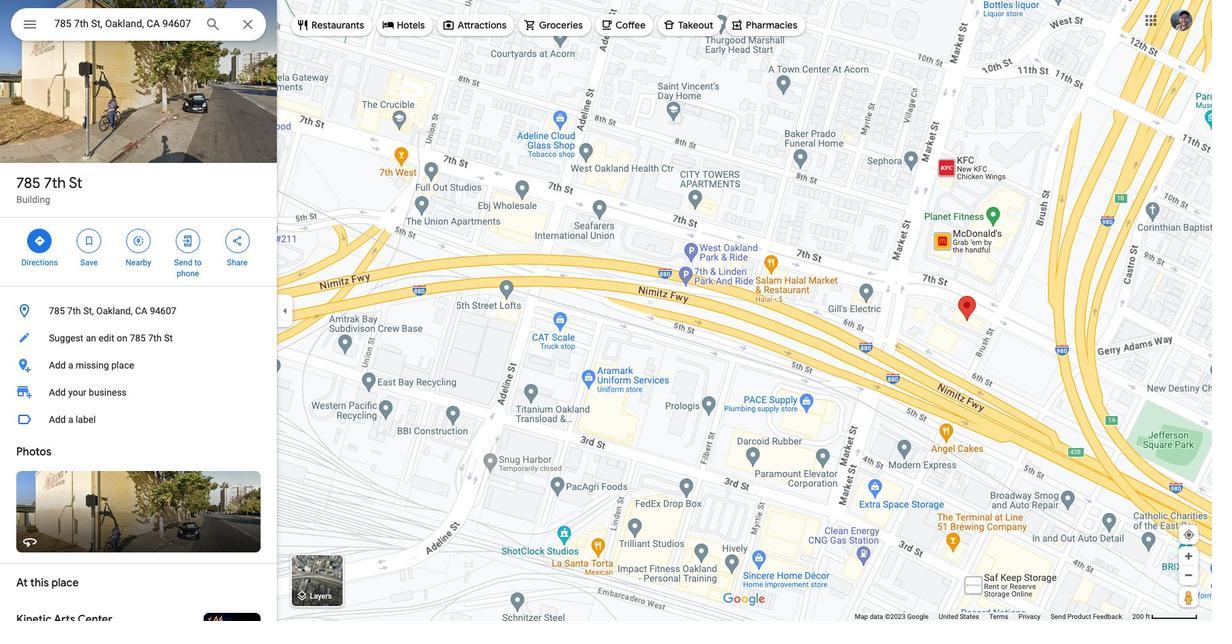 Task type: locate. For each thing, give the bounding box(es) containing it.
place down on
[[111, 360, 134, 371]]

states
[[961, 613, 980, 621]]

7th up building on the top
[[44, 174, 66, 193]]

0 vertical spatial a
[[68, 360, 73, 371]]

send left product
[[1051, 613, 1067, 621]]

add down suggest on the bottom of page
[[49, 360, 66, 371]]

google maps element
[[0, 0, 1213, 621]]

zoom in image
[[1184, 551, 1195, 562]]

7th left the st,
[[67, 306, 81, 316]]

1 vertical spatial send
[[1051, 613, 1067, 621]]

st,
[[83, 306, 94, 316]]

785 inside suggest an edit on 785 7th st button
[[130, 333, 146, 344]]

0 horizontal spatial send
[[174, 258, 192, 268]]

google
[[908, 613, 929, 621]]

0 vertical spatial 7th
[[44, 174, 66, 193]]

add for add a label
[[49, 414, 66, 425]]

place inside add a missing place button
[[111, 360, 134, 371]]

add left label
[[49, 414, 66, 425]]

a
[[68, 360, 73, 371], [68, 414, 73, 425]]

785 7th st, oakland, ca 94607 button
[[0, 297, 277, 325]]

1 a from the top
[[68, 360, 73, 371]]

0 vertical spatial 785
[[16, 174, 41, 193]]

785 inside 785 7th st building
[[16, 174, 41, 193]]

an
[[86, 333, 96, 344]]

send for send product feedback
[[1051, 613, 1067, 621]]

add a missing place button
[[0, 352, 277, 379]]

785 7th st, oakland, ca 94607
[[49, 306, 177, 316]]

your
[[68, 387, 86, 398]]

save
[[80, 258, 98, 268]]


[[34, 234, 46, 249]]

add inside add a missing place button
[[49, 360, 66, 371]]

groceries
[[539, 19, 583, 31]]

785 up building on the top
[[16, 174, 41, 193]]

785 up suggest on the bottom of page
[[49, 306, 65, 316]]

None field
[[54, 16, 194, 32]]

this
[[30, 577, 49, 590]]

coffee
[[616, 19, 646, 31]]

0 vertical spatial place
[[111, 360, 134, 371]]

0 vertical spatial send
[[174, 258, 192, 268]]

7th
[[44, 174, 66, 193], [67, 306, 81, 316], [148, 333, 162, 344]]

1 horizontal spatial 785
[[49, 306, 65, 316]]

1 vertical spatial place
[[51, 577, 79, 590]]

1 vertical spatial a
[[68, 414, 73, 425]]

place right this
[[51, 577, 79, 590]]

send inside button
[[1051, 613, 1067, 621]]

add a label
[[49, 414, 96, 425]]

coffee button
[[596, 9, 654, 41]]

2 vertical spatial 7th
[[148, 333, 162, 344]]

1 horizontal spatial place
[[111, 360, 134, 371]]

add inside add your business "link"
[[49, 387, 66, 398]]

1 horizontal spatial st
[[164, 333, 173, 344]]

0 vertical spatial st
[[69, 174, 82, 193]]

3 add from the top
[[49, 414, 66, 425]]

collapse side panel image
[[278, 303, 293, 318]]

terms button
[[990, 613, 1009, 621]]

2 a from the top
[[68, 414, 73, 425]]

0 vertical spatial add
[[49, 360, 66, 371]]

add for add a missing place
[[49, 360, 66, 371]]

785 inside 785 7th st, oakland, ca 94607 button
[[49, 306, 65, 316]]

privacy
[[1019, 613, 1041, 621]]

1 add from the top
[[49, 360, 66, 371]]

suggest an edit on 785 7th st button
[[0, 325, 277, 352]]

7th for st
[[44, 174, 66, 193]]

building
[[16, 194, 50, 205]]

united states
[[939, 613, 980, 621]]

send up phone
[[174, 258, 192, 268]]

1 vertical spatial 7th
[[67, 306, 81, 316]]

groceries button
[[519, 9, 591, 41]]

 search field
[[11, 8, 266, 43]]

2 horizontal spatial 7th
[[148, 333, 162, 344]]

place
[[111, 360, 134, 371], [51, 577, 79, 590]]

0 horizontal spatial place
[[51, 577, 79, 590]]

1 horizontal spatial send
[[1051, 613, 1067, 621]]

none field inside '785 7th st, oakland, ca 94607' field
[[54, 16, 194, 32]]

7th inside 785 7th st building
[[44, 174, 66, 193]]

add your business
[[49, 387, 127, 398]]

directions
[[21, 258, 58, 268]]

photos
[[16, 445, 51, 459]]

takeout button
[[658, 9, 722, 41]]

actions for 785 7th st region
[[0, 218, 277, 286]]

business
[[89, 387, 127, 398]]

footer containing map data ©2023 google
[[855, 613, 1133, 621]]

at
[[16, 577, 28, 590]]

2 vertical spatial add
[[49, 414, 66, 425]]

st
[[69, 174, 82, 193], [164, 333, 173, 344]]

add
[[49, 360, 66, 371], [49, 387, 66, 398], [49, 414, 66, 425]]

pharmacies
[[746, 19, 798, 31]]

a left label
[[68, 414, 73, 425]]

0 horizontal spatial st
[[69, 174, 82, 193]]

1 vertical spatial 785
[[49, 306, 65, 316]]

785 7th st main content
[[0, 0, 277, 621]]

1 vertical spatial add
[[49, 387, 66, 398]]

st inside 785 7th st building
[[69, 174, 82, 193]]

2 horizontal spatial 785
[[130, 333, 146, 344]]

feedback
[[1094, 613, 1123, 621]]

on
[[117, 333, 127, 344]]

785
[[16, 174, 41, 193], [49, 306, 65, 316], [130, 333, 146, 344]]

add for add your business
[[49, 387, 66, 398]]

0 horizontal spatial 785
[[16, 174, 41, 193]]

785 7th St, Oakland, CA 94607 field
[[11, 8, 266, 41]]

7th down 94607
[[148, 333, 162, 344]]

add inside add a label button
[[49, 414, 66, 425]]

94607
[[150, 306, 177, 316]]

add left your
[[49, 387, 66, 398]]

0 horizontal spatial 7th
[[44, 174, 66, 193]]

send
[[174, 258, 192, 268], [1051, 613, 1067, 621]]

footer
[[855, 613, 1133, 621]]

785 right on
[[130, 333, 146, 344]]

takeout
[[679, 19, 714, 31]]

1 vertical spatial st
[[164, 333, 173, 344]]

200
[[1133, 613, 1145, 621]]

map data ©2023 google
[[855, 613, 929, 621]]

terms
[[990, 613, 1009, 621]]

send inside send to phone
[[174, 258, 192, 268]]

2 add from the top
[[49, 387, 66, 398]]

2 vertical spatial 785
[[130, 333, 146, 344]]

a left the missing
[[68, 360, 73, 371]]

785 for st,
[[49, 306, 65, 316]]

1 horizontal spatial 7th
[[67, 306, 81, 316]]



Task type: describe. For each thing, give the bounding box(es) containing it.

[[83, 234, 95, 249]]

hotels
[[397, 19, 425, 31]]

restaurants
[[312, 19, 364, 31]]

200 ft
[[1133, 613, 1151, 621]]

suggest an edit on 785 7th st
[[49, 333, 173, 344]]

ca
[[135, 306, 147, 316]]

send for send to phone
[[174, 258, 192, 268]]


[[132, 234, 145, 249]]

a for missing
[[68, 360, 73, 371]]


[[22, 15, 38, 34]]

add a label button
[[0, 406, 277, 433]]

785 for st
[[16, 174, 41, 193]]

send product feedback button
[[1051, 613, 1123, 621]]


[[231, 234, 244, 249]]

nearby
[[126, 258, 151, 268]]

send to phone
[[174, 258, 202, 278]]

google account: cj baylor  
(christian.baylor@adept.ai) image
[[1171, 9, 1193, 31]]

send product feedback
[[1051, 613, 1123, 621]]

add your business link
[[0, 379, 277, 406]]

data
[[870, 613, 884, 621]]

united states button
[[939, 613, 980, 621]]

ft
[[1146, 613, 1151, 621]]

©2023
[[886, 613, 906, 621]]

edit
[[99, 333, 114, 344]]

 button
[[11, 8, 49, 43]]

show your location image
[[1184, 529, 1196, 541]]

map
[[855, 613, 869, 621]]

add a missing place
[[49, 360, 134, 371]]

phone
[[177, 269, 199, 278]]

label
[[76, 414, 96, 425]]

st inside button
[[164, 333, 173, 344]]

restaurants button
[[291, 9, 373, 41]]

share
[[227, 258, 248, 268]]

to
[[194, 258, 202, 268]]

suggest
[[49, 333, 83, 344]]

zoom out image
[[1184, 570, 1195, 581]]

pharmacies button
[[726, 9, 806, 41]]


[[182, 234, 194, 249]]

privacy button
[[1019, 613, 1041, 621]]

footer inside google maps element
[[855, 613, 1133, 621]]

a for label
[[68, 414, 73, 425]]

missing
[[76, 360, 109, 371]]

layers
[[310, 592, 332, 601]]

oakland,
[[96, 306, 133, 316]]

hotels button
[[377, 9, 433, 41]]

united
[[939, 613, 959, 621]]

show street view coverage image
[[1180, 587, 1199, 608]]

at this place
[[16, 577, 79, 590]]

7th for st,
[[67, 306, 81, 316]]

200 ft button
[[1133, 613, 1199, 621]]

product
[[1068, 613, 1092, 621]]

attractions button
[[437, 9, 515, 41]]

785 7th st building
[[16, 174, 82, 205]]

attractions
[[458, 19, 507, 31]]



Task type: vqa. For each thing, say whether or not it's contained in the screenshot.
privacy button
yes



